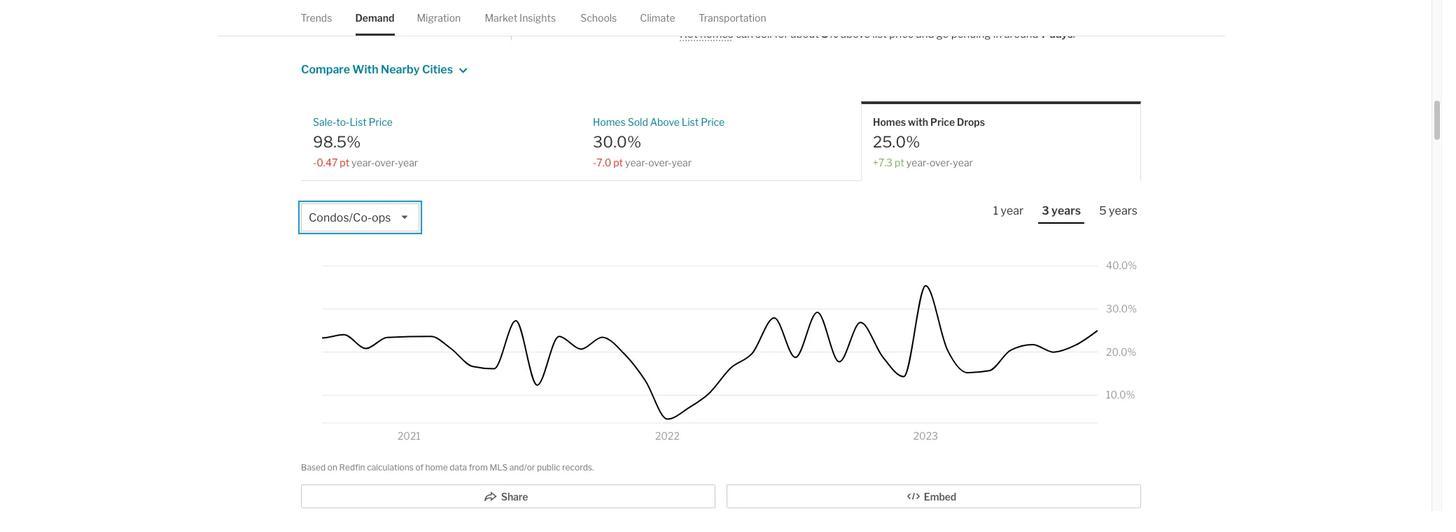 Task type: locate. For each thing, give the bounding box(es) containing it.
price right above
[[701, 116, 725, 128]]

sell
[[778, 10, 795, 22], [755, 28, 772, 41]]

0 vertical spatial homes
[[743, 10, 776, 22]]

1 - from the left
[[313, 156, 317, 168]]

1 list from the left
[[350, 116, 367, 128]]

sell right transportation
[[778, 10, 795, 22]]

pt right the 7.0
[[613, 156, 623, 168]]

98.5%
[[313, 133, 361, 151]]

over-
[[375, 156, 398, 168], [648, 156, 672, 168], [930, 156, 953, 168]]

year- down "98.5%"
[[351, 156, 375, 168]]

1 horizontal spatial over-
[[648, 156, 672, 168]]

pt inside homes with price drops 25.0% +7.3 pt year-over-year
[[895, 156, 904, 168]]

year inside button
[[1001, 204, 1024, 218]]

2 over- from the left
[[648, 156, 672, 168]]

1 year
[[993, 204, 1024, 218]]

over- down above
[[648, 156, 672, 168]]

cities
[[422, 63, 453, 76]]

0 vertical spatial redfin
[[531, 7, 561, 19]]

1 pt from the left
[[340, 156, 349, 168]]

2 price from the left
[[701, 116, 725, 128]]

homes inside homes with price drops 25.0% +7.3 pt year-over-year
[[873, 116, 906, 128]]

transportation
[[699, 12, 767, 24]]

homes up the 30.0%
[[593, 116, 626, 128]]

pt
[[340, 156, 349, 168], [613, 156, 623, 168], [895, 156, 904, 168]]

1 years from the left
[[1051, 204, 1081, 218]]

compare with nearby cities
[[301, 63, 453, 76]]

8%
[[821, 28, 838, 41]]

about left 8%
[[791, 28, 819, 41]]

0 vertical spatial sell
[[778, 10, 795, 22]]

price inside the sale-to-list price 98.5% -0.47 pt year-over-year
[[369, 116, 393, 128]]

homes inside 'homes sold above list price 30.0% -7.0 pt year-over-year'
[[593, 116, 626, 128]]

in
[[993, 28, 1002, 41]]

0 horizontal spatial price
[[369, 116, 393, 128]]

- down the 30.0%
[[593, 156, 597, 168]]

homes up 25.0%
[[873, 116, 906, 128]]

on
[[327, 463, 337, 473]]

sale-
[[313, 116, 336, 128]]

1 year- from the left
[[351, 156, 375, 168]]

embed
[[924, 492, 956, 503]]

home
[[425, 463, 448, 473]]

ops
[[372, 211, 391, 225]]

1 vertical spatial redfin
[[339, 463, 365, 473]]

score
[[607, 7, 634, 19]]

years
[[1051, 204, 1081, 218], [1109, 204, 1138, 218]]

2 homes from the left
[[873, 116, 906, 128]]

years right 5
[[1109, 204, 1138, 218]]

2 horizontal spatial pt
[[895, 156, 904, 168]]

5
[[1099, 204, 1107, 218]]

list inside 'homes sold above list price 30.0% -7.0 pt year-over-year'
[[682, 116, 699, 128]]

0 horizontal spatial homes
[[593, 116, 626, 128]]

years right 3
[[1051, 204, 1081, 218]]

0 horizontal spatial list
[[350, 116, 367, 128]]

data
[[450, 463, 467, 473]]

redfin
[[531, 7, 561, 19], [339, 463, 365, 473]]

drops
[[957, 116, 985, 128]]

year- inside 'homes sold above list price 30.0% -7.0 pt year-over-year'
[[625, 156, 648, 168]]

of
[[415, 463, 424, 473]]

1 homes from the left
[[593, 116, 626, 128]]

0.47
[[317, 156, 338, 168]]

2 horizontal spatial price
[[930, 116, 955, 128]]

1 horizontal spatial price
[[701, 116, 725, 128]]

list right above
[[682, 116, 699, 128]]

redfin right on
[[339, 463, 365, 473]]

3 pt from the left
[[895, 156, 904, 168]]

to-
[[336, 116, 350, 128]]

- inside 'homes sold above list price 30.0% -7.0 pt year-over-year'
[[593, 156, 597, 168]]

1 horizontal spatial homes
[[743, 10, 776, 22]]

3 years button
[[1038, 204, 1084, 224]]

sale-to-list price 98.5% -0.47 pt year-over-year
[[313, 116, 418, 168]]

0 horizontal spatial redfin
[[339, 463, 365, 473]]

market insights link
[[485, 0, 556, 36]]

1 year button
[[990, 204, 1027, 222]]

calculations
[[367, 463, 414, 473]]

3 price from the left
[[930, 116, 955, 128]]

price inside homes with price drops 25.0% +7.3 pt year-over-year
[[930, 116, 955, 128]]

1 vertical spatial homes
[[700, 28, 733, 41]]

3 over- from the left
[[930, 156, 953, 168]]

transportation link
[[699, 0, 767, 36]]

with
[[352, 63, 379, 76]]

over- up ops
[[375, 156, 398, 168]]

public
[[537, 463, 560, 473]]

2 pt from the left
[[613, 156, 623, 168]]

1 horizontal spatial pt
[[613, 156, 623, 168]]

embed button
[[727, 485, 1141, 509]]

0 vertical spatial for
[[797, 10, 811, 22]]

demand link
[[356, 0, 395, 36]]

1 horizontal spatial list
[[682, 116, 699, 128]]

about up 8%
[[813, 10, 842, 22]]

for
[[797, 10, 811, 22], [774, 28, 788, 41]]

1 vertical spatial for
[[774, 28, 788, 41]]

0 horizontal spatial -
[[313, 156, 317, 168]]

migration link
[[417, 0, 461, 36]]

2 list from the left
[[682, 116, 699, 128]]

days
[[1049, 28, 1073, 41]]

demand
[[356, 12, 395, 24]]

1 vertical spatial about
[[791, 28, 819, 41]]

homes with price drops 25.0% +7.3 pt year-over-year
[[873, 116, 985, 168]]

3 year- from the left
[[906, 156, 930, 168]]

over- inside the sale-to-list price 98.5% -0.47 pt year-over-year
[[375, 156, 398, 168]]

list up "98.5%"
[[350, 116, 367, 128]]

1
[[993, 204, 998, 218]]

1 horizontal spatial years
[[1109, 204, 1138, 218]]

1 horizontal spatial redfin
[[531, 7, 561, 19]]

-
[[313, 156, 317, 168], [593, 156, 597, 168]]

3
[[1042, 204, 1049, 218]]

price right to-
[[369, 116, 393, 128]]

1 over- from the left
[[375, 156, 398, 168]]

- down "98.5%"
[[313, 156, 317, 168]]

2 horizontal spatial over-
[[930, 156, 953, 168]]

25.0%
[[873, 133, 920, 151]]

0 horizontal spatial year-
[[351, 156, 375, 168]]

homes
[[593, 116, 626, 128], [873, 116, 906, 128]]

insights
[[520, 12, 556, 24]]

2 - from the left
[[593, 156, 597, 168]]

above
[[841, 28, 870, 41]]

2 years from the left
[[1109, 204, 1138, 218]]

1 horizontal spatial homes
[[873, 116, 906, 128]]

year- down 25.0%
[[906, 156, 930, 168]]

year
[[398, 156, 418, 168], [672, 156, 692, 168], [953, 156, 973, 168], [1001, 204, 1024, 218]]

pt right "0.47"
[[340, 156, 349, 168]]

year-
[[351, 156, 375, 168], [625, 156, 648, 168], [906, 156, 930, 168]]

about
[[813, 10, 842, 22], [791, 28, 819, 41]]

and
[[916, 28, 934, 41]]

over- right +7.3
[[930, 156, 953, 168]]

0 horizontal spatial over-
[[375, 156, 398, 168]]

homes for 30.0%
[[593, 116, 626, 128]]

price
[[369, 116, 393, 128], [701, 116, 725, 128], [930, 116, 955, 128]]

nearby
[[381, 63, 420, 76]]

list
[[350, 116, 367, 128], [682, 116, 699, 128]]

above
[[650, 116, 680, 128]]

™
[[634, 7, 644, 19]]

1 horizontal spatial -
[[593, 156, 597, 168]]

pt right +7.3
[[895, 156, 904, 168]]

2 horizontal spatial year-
[[906, 156, 930, 168]]

climate link
[[640, 0, 676, 36]]

1 price from the left
[[369, 116, 393, 128]]

hot
[[680, 28, 698, 41]]

year inside homes with price drops 25.0% +7.3 pt year-over-year
[[953, 156, 973, 168]]

homes
[[743, 10, 776, 22], [700, 28, 733, 41]]

0 horizontal spatial pt
[[340, 156, 349, 168]]

1 horizontal spatial sell
[[778, 10, 795, 22]]

1 vertical spatial sell
[[755, 28, 772, 41]]

years inside button
[[1109, 204, 1138, 218]]

redfin left compete
[[531, 7, 561, 19]]

homes up can
[[743, 10, 776, 22]]

years inside button
[[1051, 204, 1081, 218]]

year- down the 30.0%
[[625, 156, 648, 168]]

0 horizontal spatial years
[[1051, 204, 1081, 218]]

sell right can
[[755, 28, 772, 41]]

pending
[[951, 28, 991, 41]]

homes down average
[[700, 28, 733, 41]]

price right with
[[930, 116, 955, 128]]

2 year- from the left
[[625, 156, 648, 168]]

trends link
[[301, 0, 332, 36]]

1 horizontal spatial year-
[[625, 156, 648, 168]]



Task type: vqa. For each thing, say whether or not it's contained in the screenshot.
middle 24 Units
no



Task type: describe. For each thing, give the bounding box(es) containing it.
over- inside homes with price drops 25.0% +7.3 pt year-over-year
[[930, 156, 953, 168]]

redfin compete score ™
[[531, 7, 644, 19]]

market
[[485, 12, 518, 24]]

average
[[701, 10, 740, 22]]

compete
[[563, 7, 605, 19]]

records.
[[562, 463, 594, 473]]

year inside the sale-to-list price 98.5% -0.47 pt year-over-year
[[398, 156, 418, 168]]

sold
[[628, 116, 648, 128]]

7.0
[[597, 156, 611, 168]]

condos/co-ops
[[309, 211, 391, 225]]

years for 3 years
[[1051, 204, 1081, 218]]

go
[[936, 28, 949, 41]]

pt inside the sale-to-list price 98.5% -0.47 pt year-over-year
[[340, 156, 349, 168]]

and/or
[[509, 463, 535, 473]]

around
[[1004, 28, 1039, 41]]

homes for 25.0%
[[873, 116, 906, 128]]

years for 5 years
[[1109, 204, 1138, 218]]

year- inside homes with price drops 25.0% +7.3 pt year-over-year
[[906, 156, 930, 168]]

the average homes  sell for about hot homes can  sell for about 8% above list price and  go pending in around 7 days .
[[680, 10, 1075, 41]]

year inside 'homes sold above list price 30.0% -7.0 pt year-over-year'
[[672, 156, 692, 168]]

list inside the sale-to-list price 98.5% -0.47 pt year-over-year
[[350, 116, 367, 128]]

schools
[[581, 12, 617, 24]]

over- inside 'homes sold above list price 30.0% -7.0 pt year-over-year'
[[648, 156, 672, 168]]

price
[[889, 28, 914, 41]]

5 years
[[1099, 204, 1138, 218]]

can
[[736, 28, 753, 41]]

0 horizontal spatial for
[[774, 28, 788, 41]]

7
[[1041, 28, 1047, 41]]

condos/co-
[[309, 211, 372, 225]]

0 vertical spatial about
[[813, 10, 842, 22]]

0 horizontal spatial sell
[[755, 28, 772, 41]]

.
[[1073, 28, 1075, 41]]

market insights
[[485, 12, 556, 24]]

climate
[[640, 12, 676, 24]]

mls
[[490, 463, 508, 473]]

- inside the sale-to-list price 98.5% -0.47 pt year-over-year
[[313, 156, 317, 168]]

trends
[[301, 12, 332, 24]]

3 years
[[1042, 204, 1081, 218]]

migration
[[417, 12, 461, 24]]

the
[[680, 10, 699, 22]]

with
[[908, 116, 928, 128]]

+7.3
[[873, 156, 893, 168]]

schools link
[[581, 0, 617, 36]]

from
[[469, 463, 488, 473]]

30.0%
[[593, 133, 641, 151]]

year- inside the sale-to-list price 98.5% -0.47 pt year-over-year
[[351, 156, 375, 168]]

homes sold above list price 30.0% -7.0 pt year-over-year
[[593, 116, 725, 168]]

pt inside 'homes sold above list price 30.0% -7.0 pt year-over-year'
[[613, 156, 623, 168]]

based
[[301, 463, 326, 473]]

price inside 'homes sold above list price 30.0% -7.0 pt year-over-year'
[[701, 116, 725, 128]]

share button
[[301, 485, 715, 509]]

list
[[872, 28, 887, 41]]

0 horizontal spatial homes
[[700, 28, 733, 41]]

based on redfin calculations of home data from mls and/or public records.
[[301, 463, 594, 473]]

compare
[[301, 63, 350, 76]]

share
[[501, 492, 528, 503]]

5 years button
[[1096, 204, 1141, 222]]

1 horizontal spatial for
[[797, 10, 811, 22]]



